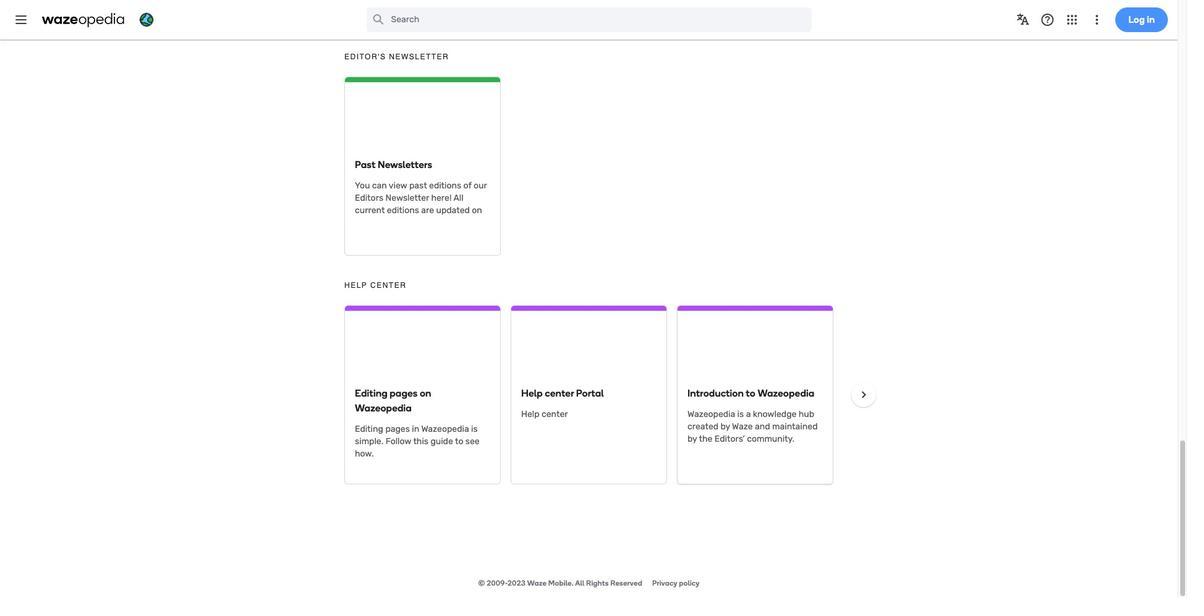 Task type: vqa. For each thing, say whether or not it's contained in the screenshot.
are
yes



Task type: describe. For each thing, give the bounding box(es) containing it.
newsletters
[[378, 159, 432, 171]]

is inside editing pages in wazeopedia is simple. follow this guide to see how.
[[471, 424, 478, 435]]

our
[[474, 181, 487, 191]]

see
[[466, 437, 480, 447]]

is inside wazeopedia is a knowledge hub created by waze and maintained by the editors' community.
[[738, 410, 744, 420]]

this
[[413, 437, 429, 447]]

editors
[[355, 193, 384, 204]]

a
[[746, 410, 751, 420]]

0 vertical spatial by
[[721, 422, 730, 432]]

wazeopedia inside you can view past editions of our editors newsletter here! all current editions are updated on wazeopedia as they're published.
[[355, 218, 403, 228]]

help for help center
[[345, 282, 368, 290]]

help center portal link
[[521, 388, 604, 400]]

view
[[389, 181, 407, 191]]

help center link
[[345, 282, 407, 290]]

0 vertical spatial editions
[[429, 181, 462, 191]]

0 horizontal spatial waze
[[527, 580, 547, 588]]

hub
[[799, 410, 815, 420]]

privacy policy link
[[653, 580, 700, 588]]

2023
[[508, 580, 526, 588]]

0 vertical spatial newsletter
[[389, 53, 449, 61]]

how.
[[355, 449, 374, 460]]

©
[[478, 580, 485, 588]]

guide
[[431, 437, 453, 447]]

reserved
[[611, 580, 643, 588]]

newsletter inside you can view past editions of our editors newsletter here! all current editions are updated on wazeopedia as they're published.
[[386, 193, 429, 204]]

0 horizontal spatial editions
[[387, 205, 419, 216]]

past
[[409, 181, 427, 191]]

all inside you can view past editions of our editors newsletter here! all current editions are updated on wazeopedia as they're published.
[[454, 193, 464, 204]]

editing pages in wazeopedia is simple. follow this guide to see how.
[[355, 424, 480, 460]]

are
[[421, 205, 434, 216]]

center for help center portal
[[545, 388, 574, 400]]

to inside editing pages in wazeopedia is simple. follow this guide to see how.
[[455, 437, 464, 447]]

help center portal
[[521, 388, 604, 400]]

wazeopedia inside editing pages in wazeopedia is simple. follow this guide to see how.
[[422, 424, 469, 435]]

introduction to wazeopedia
[[688, 388, 815, 400]]

introduction
[[688, 388, 744, 400]]

help for help center portal
[[521, 388, 543, 400]]

policy
[[679, 580, 700, 588]]

rights
[[586, 580, 609, 588]]

you can view past editions of our editors newsletter here! all current editions are updated on wazeopedia as they're published.
[[355, 181, 488, 228]]

on inside you can view past editions of our editors newsletter here! all current editions are updated on wazeopedia as they're published.
[[472, 205, 482, 216]]

help for help center
[[521, 410, 540, 420]]

in
[[412, 424, 420, 435]]

introduction to wazeopedia link
[[688, 388, 815, 400]]



Task type: locate. For each thing, give the bounding box(es) containing it.
wazeopedia up created
[[688, 410, 736, 420]]

0 vertical spatial on
[[472, 205, 482, 216]]

center for help center
[[542, 410, 568, 420]]

all
[[454, 193, 464, 204], [575, 580, 585, 588]]

1 vertical spatial editions
[[387, 205, 419, 216]]

center up the help center
[[545, 388, 574, 400]]

0 horizontal spatial is
[[471, 424, 478, 435]]

editor's newsletter link
[[345, 53, 449, 61]]

1 vertical spatial to
[[455, 437, 464, 447]]

wazeopedia up 'guide'
[[422, 424, 469, 435]]

updated
[[436, 205, 470, 216]]

0 horizontal spatial to
[[455, 437, 464, 447]]

1 vertical spatial editing
[[355, 424, 383, 435]]

0 vertical spatial is
[[738, 410, 744, 420]]

2 vertical spatial help
[[521, 410, 540, 420]]

knowledge
[[753, 410, 797, 420]]

0 vertical spatial to
[[746, 388, 756, 400]]

0 horizontal spatial on
[[420, 388, 432, 400]]

newsletter down view
[[386, 193, 429, 204]]

0 vertical spatial editing
[[355, 388, 388, 400]]

help up the help center
[[521, 388, 543, 400]]

past
[[355, 159, 376, 171]]

1 vertical spatial is
[[471, 424, 478, 435]]

1 horizontal spatial to
[[746, 388, 756, 400]]

1 vertical spatial all
[[575, 580, 585, 588]]

newsletter
[[389, 53, 449, 61], [386, 193, 429, 204]]

past newsletters
[[355, 159, 432, 171]]

portal
[[576, 388, 604, 400]]

pages up in
[[390, 388, 418, 400]]

1 vertical spatial pages
[[386, 424, 410, 435]]

0 horizontal spatial all
[[454, 193, 464, 204]]

center
[[371, 282, 407, 290]]

editions
[[429, 181, 462, 191], [387, 205, 419, 216]]

1 vertical spatial help
[[521, 388, 543, 400]]

wazeopedia is a knowledge hub created by waze and maintained by the editors' community.
[[688, 410, 818, 445]]

0 horizontal spatial by
[[688, 434, 697, 445]]

0 vertical spatial waze
[[732, 422, 753, 432]]

editing inside editing pages on wazeopedia
[[355, 388, 388, 400]]

wazeopedia inside wazeopedia is a knowledge hub created by waze and maintained by the editors' community.
[[688, 410, 736, 420]]

0 vertical spatial center
[[545, 388, 574, 400]]

of
[[464, 181, 472, 191]]

1 vertical spatial center
[[542, 410, 568, 420]]

center down help center portal
[[542, 410, 568, 420]]

1 horizontal spatial is
[[738, 410, 744, 420]]

1 vertical spatial on
[[420, 388, 432, 400]]

simple.
[[355, 437, 384, 447]]

center
[[545, 388, 574, 400], [542, 410, 568, 420]]

created
[[688, 422, 719, 432]]

1 vertical spatial newsletter
[[386, 193, 429, 204]]

community.
[[747, 434, 795, 445]]

and
[[755, 422, 770, 432]]

newsletter right editor's
[[389, 53, 449, 61]]

© 2009-2023 waze mobile. all rights reserved
[[478, 580, 643, 588]]

1 vertical spatial waze
[[527, 580, 547, 588]]

on up published.
[[472, 205, 482, 216]]

waze
[[732, 422, 753, 432], [527, 580, 547, 588]]

by left the
[[688, 434, 697, 445]]

editing
[[355, 388, 388, 400], [355, 424, 383, 435]]

editions up as
[[387, 205, 419, 216]]

editing for editing pages on wazeopedia
[[355, 388, 388, 400]]

editor's
[[345, 53, 386, 61]]

pages up follow
[[386, 424, 410, 435]]

wazeopedia inside editing pages on wazeopedia
[[355, 403, 412, 415]]

editing pages on wazeopedia
[[355, 388, 432, 415]]

1 horizontal spatial waze
[[732, 422, 753, 432]]

on inside editing pages on wazeopedia
[[420, 388, 432, 400]]

wazeopedia down current
[[355, 218, 403, 228]]

2009-
[[487, 580, 508, 588]]

help
[[345, 282, 368, 290], [521, 388, 543, 400], [521, 410, 540, 420]]

1 horizontal spatial editions
[[429, 181, 462, 191]]

to left see
[[455, 437, 464, 447]]

editor's newsletter
[[345, 53, 449, 61]]

1 editing from the top
[[355, 388, 388, 400]]

wazeopedia up knowledge
[[758, 388, 815, 400]]

on up this
[[420, 388, 432, 400]]

the
[[699, 434, 713, 445]]

mobile.
[[549, 580, 574, 588]]

can
[[372, 181, 387, 191]]

editing inside editing pages in wazeopedia is simple. follow this guide to see how.
[[355, 424, 383, 435]]

to up 'a'
[[746, 388, 756, 400]]

is
[[738, 410, 744, 420], [471, 424, 478, 435]]

is left 'a'
[[738, 410, 744, 420]]

all up updated at the top left of page
[[454, 193, 464, 204]]

1 horizontal spatial all
[[575, 580, 585, 588]]

pages for in
[[386, 424, 410, 435]]

1 vertical spatial by
[[688, 434, 697, 445]]

maintained
[[773, 422, 818, 432]]

as
[[405, 218, 414, 228]]

they're
[[416, 218, 444, 228]]

is up see
[[471, 424, 478, 435]]

wazeopedia
[[355, 218, 403, 228], [758, 388, 815, 400], [355, 403, 412, 415], [688, 410, 736, 420], [422, 424, 469, 435]]

editors'
[[715, 434, 745, 445]]

waze inside wazeopedia is a knowledge hub created by waze and maintained by the editors' community.
[[732, 422, 753, 432]]

editing pages on wazeopedia link
[[355, 388, 432, 415]]

waze down 'a'
[[732, 422, 753, 432]]

by up editors'
[[721, 422, 730, 432]]

follow
[[386, 437, 412, 447]]

0 vertical spatial pages
[[390, 388, 418, 400]]

1 horizontal spatial by
[[721, 422, 730, 432]]

editions up here!
[[429, 181, 462, 191]]

waze right "2023"
[[527, 580, 547, 588]]

on
[[472, 205, 482, 216], [420, 388, 432, 400]]

privacy
[[653, 580, 678, 588]]

published.
[[446, 218, 488, 228]]

0 vertical spatial all
[[454, 193, 464, 204]]

2 editing from the top
[[355, 424, 383, 435]]

help center
[[345, 282, 407, 290]]

current
[[355, 205, 385, 216]]

help left center
[[345, 282, 368, 290]]

pages
[[390, 388, 418, 400], [386, 424, 410, 435]]

all left rights
[[575, 580, 585, 588]]

past newsletters link
[[355, 159, 432, 171]]

you
[[355, 181, 370, 191]]

pages for on
[[390, 388, 418, 400]]

privacy policy
[[653, 580, 700, 588]]

by
[[721, 422, 730, 432], [688, 434, 697, 445]]

here!
[[431, 193, 452, 204]]

to
[[746, 388, 756, 400], [455, 437, 464, 447]]

1 horizontal spatial on
[[472, 205, 482, 216]]

help center
[[521, 410, 568, 420]]

pages inside editing pages on wazeopedia
[[390, 388, 418, 400]]

editing for editing pages in wazeopedia is simple. follow this guide to see how.
[[355, 424, 383, 435]]

pages inside editing pages in wazeopedia is simple. follow this guide to see how.
[[386, 424, 410, 435]]

help down help center portal
[[521, 410, 540, 420]]

0 vertical spatial help
[[345, 282, 368, 290]]

wazeopedia up simple.
[[355, 403, 412, 415]]



